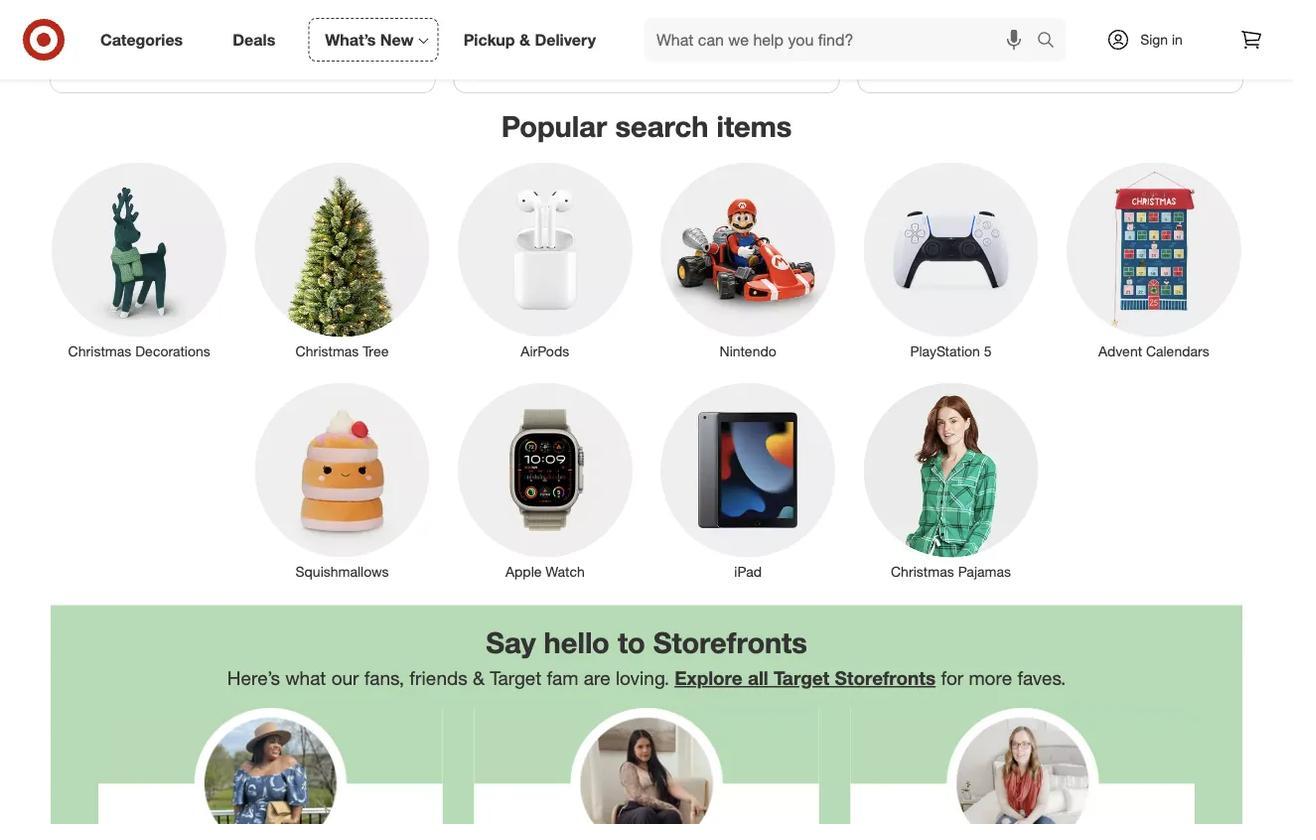 Task type: describe. For each thing, give the bounding box(es) containing it.
colorful
[[967, 13, 1020, 32]]

squishmallows link
[[241, 379, 444, 581]]

loved
[[380, 33, 418, 52]]

2 target from the left
[[774, 667, 830, 690]]

christmas decorations
[[68, 342, 210, 359]]

have a cozy, colorful christmas with the new holiday collection by justina blakeney. link
[[858, 0, 1242, 73]]

1 vertical spatial storefronts
[[835, 667, 936, 690]]

sign
[[1140, 31, 1168, 48]]

pickup & delivery
[[463, 30, 596, 49]]

christmas tree
[[296, 342, 389, 359]]

explore the new collection filled with joyful gift ideas to make the most of the holidays with loved ones.
[[67, 13, 418, 72]]

search button
[[1028, 18, 1076, 66]]

in
[[1172, 31, 1183, 48]]

christmas for christmas decorations
[[68, 342, 131, 359]]

pickup
[[463, 30, 515, 49]]

of inside explore the new collection filled with joyful gift ideas to make the most of the holidays with loved ones.
[[238, 33, 251, 52]]

loving.
[[616, 667, 669, 690]]

1 vertical spatial search
[[615, 108, 709, 144]]

squishmallows
[[295, 563, 389, 580]]

what's new
[[325, 30, 414, 49]]

hello
[[544, 625, 610, 660]]

apple watch link
[[444, 379, 647, 581]]

pickup & delivery link
[[447, 18, 621, 62]]

fans,
[[364, 667, 404, 690]]

christmas decorations link
[[38, 158, 241, 361]]

ones.
[[67, 53, 105, 72]]

friends
[[409, 667, 467, 690]]

have a cozy, colorful christmas with the new holiday collection by justina blakeney.
[[874, 13, 1192, 52]]

the down filled
[[256, 33, 278, 52]]

with for joyful
[[297, 13, 326, 32]]

say hello to storefronts here's what our fans, friends & target fam are loving. explore all target storefronts for more faves.
[[227, 625, 1066, 690]]

nintendo
[[720, 342, 776, 359]]

sense
[[627, 33, 670, 52]]

more
[[969, 667, 1012, 690]]

new for mcgee's
[[578, 13, 607, 32]]

christmas pajamas link
[[849, 379, 1052, 581]]

nostalgia
[[532, 33, 596, 52]]

& inside say hello to storefronts here's what our fans, friends & target fam are loving. explore all target storefronts for more faves.
[[473, 667, 485, 690]]

sign in
[[1140, 31, 1183, 48]]

christmas inside 'have a cozy, colorful christmas with the new holiday collection by justina blakeney.'
[[1025, 13, 1097, 32]]

faves.
[[1017, 667, 1066, 690]]

explore the new collection filled with joyful gift ideas to make the most of the holidays with loved ones. link
[[51, 0, 435, 92]]

& inside 'shea mcgee's new holiday collection evokes warmth, nostalgia & a sense of tradition.'
[[600, 33, 610, 52]]

say
[[486, 625, 536, 660]]

christmas tree link
[[241, 158, 444, 361]]

pajamas
[[958, 563, 1011, 580]]

are
[[584, 667, 610, 690]]

the inside 'have a cozy, colorful christmas with the new holiday collection by justina blakeney.'
[[1135, 13, 1158, 32]]

shea mcgee's new holiday collection evokes warmth, nostalgia & a sense of tradition.
[[470, 13, 790, 52]]

categories
[[100, 30, 183, 49]]

ideas
[[67, 33, 105, 52]]

airpods
[[521, 342, 569, 359]]

fam
[[547, 667, 579, 690]]

christmas for christmas pajamas
[[891, 563, 954, 580]]

collection inside explore the new collection filled with joyful gift ideas to make the most of the holidays with loved ones.
[[186, 13, 254, 32]]

a inside 'shea mcgee's new holiday collection evokes warmth, nostalgia & a sense of tradition.'
[[615, 33, 623, 52]]

holiday inside 'shea mcgee's new holiday collection evokes warmth, nostalgia & a sense of tradition.'
[[612, 13, 662, 32]]

our
[[331, 667, 359, 690]]

for
[[941, 667, 963, 690]]

what's
[[325, 30, 376, 49]]

1 target from the left
[[490, 667, 541, 690]]

what
[[285, 667, 326, 690]]

here's
[[227, 667, 280, 690]]

what's new link
[[308, 18, 439, 62]]

mcgee's
[[511, 13, 573, 32]]

holiday inside 'have a cozy, colorful christmas with the new holiday collection by justina blakeney.'
[[874, 33, 925, 52]]

collection inside 'have a cozy, colorful christmas with the new holiday collection by justina blakeney.'
[[929, 33, 998, 52]]



Task type: locate. For each thing, give the bounding box(es) containing it.
0 horizontal spatial &
[[473, 667, 485, 690]]

0 horizontal spatial explore
[[67, 13, 120, 32]]

0 vertical spatial holiday
[[612, 13, 662, 32]]

explore
[[67, 13, 120, 32], [675, 667, 743, 690]]

joyful
[[330, 13, 368, 32]]

to
[[109, 33, 123, 52], [618, 625, 645, 660]]

target right all
[[774, 667, 830, 690]]

1 horizontal spatial target
[[774, 667, 830, 690]]

new for the
[[152, 13, 181, 32]]

advent
[[1098, 342, 1142, 359]]

explore inside say hello to storefronts here's what our fans, friends & target fam are loving. explore all target storefronts for more faves.
[[675, 667, 743, 690]]

all
[[748, 667, 768, 690]]

with inside 'have a cozy, colorful christmas with the new holiday collection by justina blakeney.'
[[1101, 13, 1131, 32]]

most
[[198, 33, 233, 52]]

evokes
[[740, 13, 790, 32]]

airpods link
[[444, 158, 647, 361]]

0 horizontal spatial target
[[490, 667, 541, 690]]

0 vertical spatial storefronts
[[653, 625, 807, 660]]

popular search items
[[501, 108, 792, 144]]

0 vertical spatial search
[[1028, 32, 1076, 51]]

1 horizontal spatial search
[[1028, 32, 1076, 51]]

storefronts left for
[[835, 667, 936, 690]]

new inside 'have a cozy, colorful christmas with the new holiday collection by justina blakeney.'
[[1162, 13, 1192, 32]]

1 vertical spatial holiday
[[874, 33, 925, 52]]

christmas for christmas tree
[[296, 342, 359, 359]]

0 vertical spatial to
[[109, 33, 123, 52]]

christmas inside christmas pajamas link
[[891, 563, 954, 580]]

explore inside explore the new collection filled with joyful gift ideas to make the most of the holidays with loved ones.
[[67, 13, 120, 32]]

new inside explore the new collection filled with joyful gift ideas to make the most of the holidays with loved ones.
[[152, 13, 181, 32]]

of
[[238, 33, 251, 52], [674, 33, 688, 52]]

&
[[519, 30, 530, 49], [600, 33, 610, 52], [473, 667, 485, 690]]

shea mcgee's new holiday collection evokes warmth, nostalgia & a sense of tradition. link
[[455, 0, 839, 72]]

0 horizontal spatial holiday
[[612, 13, 662, 32]]

to up the loving.
[[618, 625, 645, 660]]

2 horizontal spatial with
[[1101, 13, 1131, 32]]

watch
[[546, 563, 585, 580]]

search
[[1028, 32, 1076, 51], [615, 108, 709, 144]]

christmas left pajamas
[[891, 563, 954, 580]]

popular
[[501, 108, 607, 144]]

collection
[[186, 13, 254, 32], [667, 13, 735, 32], [929, 33, 998, 52]]

0 horizontal spatial storefronts
[[653, 625, 807, 660]]

0 horizontal spatial collection
[[186, 13, 254, 32]]

2 horizontal spatial new
[[1162, 13, 1192, 32]]

to right ideas
[[109, 33, 123, 52]]

search down sense
[[615, 108, 709, 144]]

delivery
[[535, 30, 596, 49]]

decorations
[[135, 342, 210, 359]]

target down the say
[[490, 667, 541, 690]]

tradition.
[[692, 33, 754, 52]]

storefronts up all
[[653, 625, 807, 660]]

a left the cozy, at top right
[[915, 13, 923, 32]]

christmas left "tree"
[[296, 342, 359, 359]]

1 horizontal spatial collection
[[667, 13, 735, 32]]

items
[[717, 108, 792, 144]]

0 horizontal spatial of
[[238, 33, 251, 52]]

ipad link
[[647, 379, 849, 581]]

new
[[380, 30, 414, 49]]

collection up most
[[186, 13, 254, 32]]

with up holidays
[[297, 13, 326, 32]]

gift
[[372, 13, 395, 32]]

blakeney.
[[1079, 33, 1146, 52]]

ipad
[[734, 563, 762, 580]]

with
[[297, 13, 326, 32], [1101, 13, 1131, 32], [346, 33, 375, 52]]

calendars
[[1146, 342, 1209, 359]]

a
[[915, 13, 923, 32], [615, 33, 623, 52]]

collection down the cozy, at top right
[[929, 33, 998, 52]]

a inside 'have a cozy, colorful christmas with the new holiday collection by justina blakeney.'
[[915, 13, 923, 32]]

explore all target storefronts link
[[675, 667, 936, 690]]

0 horizontal spatial a
[[615, 33, 623, 52]]

1 vertical spatial to
[[618, 625, 645, 660]]

1 horizontal spatial with
[[346, 33, 375, 52]]

advent calendars
[[1098, 342, 1209, 359]]

deals link
[[216, 18, 300, 62]]

1 new from the left
[[152, 13, 181, 32]]

of right sense
[[674, 33, 688, 52]]

1 horizontal spatial holiday
[[874, 33, 925, 52]]

0 horizontal spatial search
[[615, 108, 709, 144]]

warmth,
[[470, 33, 527, 52]]

holidays
[[283, 33, 341, 52]]

sign in link
[[1089, 18, 1214, 62]]

1 horizontal spatial of
[[674, 33, 688, 52]]

deals
[[233, 30, 275, 49]]

new
[[152, 13, 181, 32], [578, 13, 607, 32], [1162, 13, 1192, 32]]

collection inside 'shea mcgee's new holiday collection evokes warmth, nostalgia & a sense of tradition.'
[[667, 13, 735, 32]]

christmas
[[1025, 13, 1097, 32], [68, 342, 131, 359], [296, 342, 359, 359], [891, 563, 954, 580]]

a left sense
[[615, 33, 623, 52]]

with for the
[[1101, 13, 1131, 32]]

& right friends
[[473, 667, 485, 690]]

1 of from the left
[[238, 33, 251, 52]]

0 horizontal spatial with
[[297, 13, 326, 32]]

0 vertical spatial explore
[[67, 13, 120, 32]]

the left in
[[1135, 13, 1158, 32]]

0 horizontal spatial new
[[152, 13, 181, 32]]

apple watch
[[505, 563, 585, 580]]

christmas inside christmas tree link
[[296, 342, 359, 359]]

to inside explore the new collection filled with joyful gift ideas to make the most of the holidays with loved ones.
[[109, 33, 123, 52]]

2 of from the left
[[674, 33, 688, 52]]

have
[[874, 13, 910, 32]]

tree
[[363, 342, 389, 359]]

filled
[[259, 13, 292, 32]]

christmas up justina
[[1025, 13, 1097, 32]]

explore up ideas
[[67, 13, 120, 32]]

storefronts
[[653, 625, 807, 660], [835, 667, 936, 690]]

justina
[[1024, 33, 1075, 52]]

5
[[984, 342, 992, 359]]

1 horizontal spatial new
[[578, 13, 607, 32]]

explore left all
[[675, 667, 743, 690]]

of inside 'shea mcgee's new holiday collection evokes warmth, nostalgia & a sense of tradition.'
[[674, 33, 688, 52]]

1 horizontal spatial storefronts
[[835, 667, 936, 690]]

holiday
[[612, 13, 662, 32], [874, 33, 925, 52]]

playstation 5 link
[[849, 158, 1052, 361]]

shea
[[470, 13, 507, 32]]

to inside say hello to storefronts here's what our fans, friends & target fam are loving. explore all target storefronts for more faves.
[[618, 625, 645, 660]]

2 new from the left
[[578, 13, 607, 32]]

of right most
[[238, 33, 251, 52]]

make
[[128, 33, 166, 52]]

christmas pajamas
[[891, 563, 1011, 580]]

with up blakeney.
[[1101, 13, 1131, 32]]

1 horizontal spatial &
[[519, 30, 530, 49]]

2 horizontal spatial &
[[600, 33, 610, 52]]

cozy,
[[928, 13, 963, 32]]

search right by
[[1028, 32, 1076, 51]]

categories link
[[83, 18, 208, 62]]

0 horizontal spatial to
[[109, 33, 123, 52]]

playstation
[[910, 342, 980, 359]]

christmas inside christmas decorations link
[[68, 342, 131, 359]]

0 vertical spatial a
[[915, 13, 923, 32]]

christmas left the decorations
[[68, 342, 131, 359]]

apple
[[505, 563, 542, 580]]

1 vertical spatial explore
[[675, 667, 743, 690]]

by
[[1002, 33, 1019, 52]]

1 horizontal spatial explore
[[675, 667, 743, 690]]

new inside 'shea mcgee's new holiday collection evokes warmth, nostalgia & a sense of tradition.'
[[578, 13, 607, 32]]

holiday down have
[[874, 33, 925, 52]]

holiday up sense
[[612, 13, 662, 32]]

the up "make"
[[125, 13, 147, 32]]

with down joyful
[[346, 33, 375, 52]]

& right delivery at top
[[600, 33, 610, 52]]

the left most
[[171, 33, 193, 52]]

1 horizontal spatial a
[[915, 13, 923, 32]]

3 new from the left
[[1162, 13, 1192, 32]]

2 horizontal spatial collection
[[929, 33, 998, 52]]

playstation 5
[[910, 342, 992, 359]]

1 vertical spatial a
[[615, 33, 623, 52]]

advent calendars link
[[1052, 158, 1255, 361]]

1 horizontal spatial to
[[618, 625, 645, 660]]

What can we help you find? suggestions appear below search field
[[645, 18, 1042, 62]]

& right pickup
[[519, 30, 530, 49]]

nintendo link
[[647, 158, 849, 361]]

collection up tradition.
[[667, 13, 735, 32]]

the
[[125, 13, 147, 32], [1135, 13, 1158, 32], [171, 33, 193, 52], [256, 33, 278, 52]]



Task type: vqa. For each thing, say whether or not it's contained in the screenshot.
want
no



